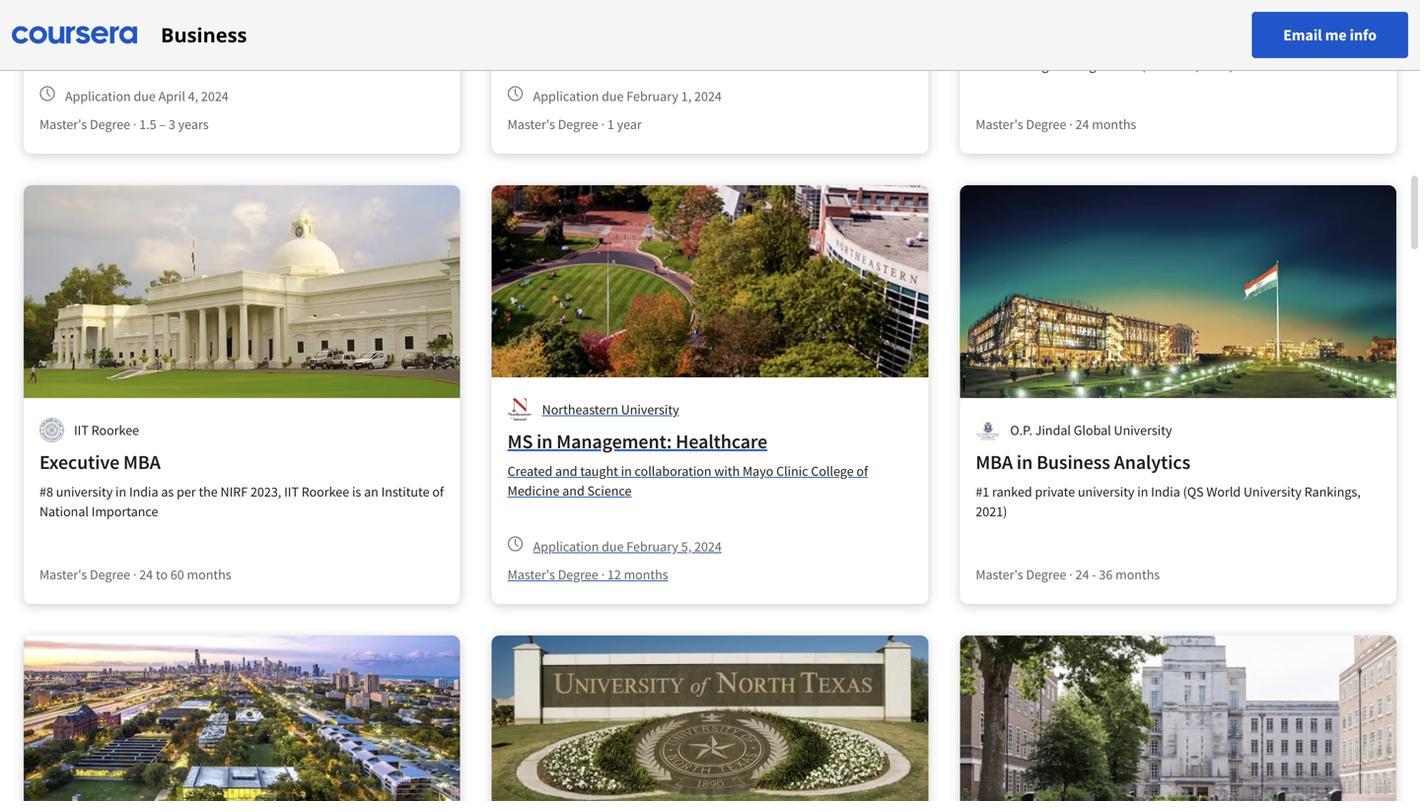 Task type: vqa. For each thing, say whether or not it's contained in the screenshot.
Analysis, related to Process
no



Task type: locate. For each thing, give the bounding box(es) containing it.
master's for master's degree · 1.5 – 3 years
[[39, 115, 87, 133]]

degree for master's degree · 24 months
[[1026, 115, 1067, 133]]

24
[[1076, 115, 1089, 133], [139, 566, 153, 584], [1076, 566, 1089, 584]]

· for master's degree · 1 year
[[601, 115, 605, 133]]

application for application due february 5, 2024
[[533, 538, 599, 556]]

o.p. jindal global university logo image
[[976, 418, 1000, 443]]

mba
[[123, 450, 161, 475], [976, 450, 1013, 475]]

application up master's degree · 12 months
[[533, 538, 599, 556]]

business up 4,
[[161, 21, 247, 48]]

· left 1.5 on the top left of page
[[133, 115, 137, 133]]

0 horizontal spatial mba
[[123, 450, 161, 475]]

36
[[1099, 566, 1113, 584]]

degree for master's degree · 24 to 60 months
[[90, 566, 130, 584]]

· for master's degree · 24 months
[[1069, 115, 1073, 133]]

master's degree · 1 year
[[508, 115, 642, 133]]

executive mba #8 university in india as per the nirf 2023, iit roorkee is an institute of national importance
[[39, 450, 444, 521]]

due for 4,
[[134, 87, 156, 105]]

1 horizontal spatial university
[[1078, 483, 1135, 501]]

iit inside executive mba #8 university in india as per the nirf 2023, iit roorkee is an institute of national importance
[[284, 483, 299, 501]]

degree for master's degree · 1 year
[[558, 115, 598, 133]]

world
[[388, 12, 422, 30], [1207, 483, 1241, 501]]

global
[[1074, 422, 1111, 439]]

1 vertical spatial 2023)
[[1202, 56, 1234, 74]]

#23
[[976, 56, 996, 74]]

· left 1
[[601, 115, 605, 133]]

taught
[[580, 463, 618, 480]]

2024 right 1, at the left top of page
[[694, 87, 722, 105]]

iit right iit roorkee logo
[[74, 422, 89, 439]]

1 horizontal spatial india
[[1151, 483, 1180, 501]]

nirf
[[220, 483, 248, 501]]

master's degree · 24 - 36 months
[[976, 566, 1160, 584]]

0 horizontal spatial the
[[199, 483, 218, 501]]

roorkee up executive
[[91, 422, 139, 439]]

0 horizontal spatial business
[[161, 21, 247, 48]]

months down school
[[1092, 115, 1137, 133]]

· left 12
[[601, 566, 605, 584]]

2023)
[[85, 32, 117, 49], [1202, 56, 1234, 74]]

1 horizontal spatial business
[[1037, 450, 1110, 475]]

·
[[133, 115, 137, 133], [601, 115, 605, 133], [1069, 115, 1073, 133], [133, 566, 137, 584], [601, 566, 605, 584], [1069, 566, 1073, 584]]

february left 5,
[[627, 538, 679, 556]]

institute
[[381, 483, 430, 501]]

april
[[158, 87, 185, 105]]

2024 right 4,
[[201, 87, 229, 105]]

degree left -
[[1026, 566, 1067, 584]]

0 vertical spatial of
[[857, 463, 868, 480]]

mba down iit roorkee
[[123, 450, 161, 475]]

0 horizontal spatial 2023)
[[85, 32, 117, 49]]

business
[[161, 21, 247, 48], [1037, 450, 1110, 475]]

best
[[999, 56, 1024, 74]]

of right institute
[[432, 483, 444, 501]]

school
[[1099, 56, 1139, 74]]

roorkee inside executive mba #8 university in india as per the nirf 2023, iit roorkee is an institute of national importance
[[302, 483, 349, 501]]

world inside "#2 in graduate accounting programs in the u.s. (u.s. news & world report, 2023)"
[[388, 12, 422, 30]]

24 left -
[[1076, 566, 1089, 584]]

university right private
[[1078, 483, 1135, 501]]

mba inside mba in business analytics #1 ranked private university in india (qs world university rankings, 2021)
[[976, 450, 1013, 475]]

1 vertical spatial business
[[1037, 450, 1110, 475]]

of inside ms in management: healthcare created and taught in collaboration with mayo clinic college of medicine and science
[[857, 463, 868, 480]]

due
[[134, 87, 156, 105], [602, 87, 624, 105], [602, 538, 624, 556]]

the right per in the left bottom of the page
[[199, 483, 218, 501]]

months
[[1092, 115, 1137, 133], [187, 566, 231, 584], [624, 566, 668, 584], [1116, 566, 1160, 584]]

0 horizontal spatial of
[[432, 483, 444, 501]]

of
[[857, 463, 868, 480], [432, 483, 444, 501]]

master's down the national
[[39, 566, 87, 584]]

college
[[811, 463, 854, 480]]

1 vertical spatial iit
[[284, 483, 299, 501]]

1 vertical spatial roorkee
[[302, 483, 349, 501]]

1 vertical spatial world
[[1207, 483, 1241, 501]]

1 february from the top
[[627, 87, 679, 105]]

india left (qs
[[1151, 483, 1180, 501]]

2 university from the left
[[1078, 483, 1135, 501]]

2024 for application due february 1, 2024
[[694, 87, 722, 105]]

iit
[[74, 422, 89, 439], [284, 483, 299, 501]]

0 vertical spatial iit
[[74, 422, 89, 439]]

the inside "#2 in graduate accounting programs in the u.s. (u.s. news & world report, 2023)"
[[265, 12, 284, 30]]

24 left to at bottom left
[[139, 566, 153, 584]]

master's left 12
[[508, 566, 555, 584]]

in up importance
[[115, 483, 126, 501]]

world for analytics
[[1207, 483, 1241, 501]]

india left as
[[129, 483, 158, 501]]

2023) right news, at the top of the page
[[1202, 56, 1234, 74]]

master's down best
[[976, 115, 1023, 133]]

collaboration
[[635, 463, 712, 480]]

master's
[[39, 115, 87, 133], [508, 115, 555, 133], [976, 115, 1023, 133], [39, 566, 87, 584], [508, 566, 555, 584], [976, 566, 1023, 584]]

· left to at bottom left
[[133, 566, 137, 584]]

master's degree · 24 months
[[976, 115, 1137, 133]]

degree left 1
[[558, 115, 598, 133]]

degree for master's degree · 24 - 36 months
[[1026, 566, 1067, 584]]

2 horizontal spatial university
[[1244, 483, 1302, 501]]

rankings,
[[1305, 483, 1361, 501]]

master's down 2021)
[[976, 566, 1023, 584]]

2 india from the left
[[1151, 483, 1180, 501]]

university left rankings,
[[1244, 483, 1302, 501]]

february left 1, at the left top of page
[[627, 87, 679, 105]]

0 vertical spatial university
[[621, 401, 679, 419]]

master's down report,
[[39, 115, 87, 133]]

world right (qs
[[1207, 483, 1241, 501]]

application due april 4, 2024
[[65, 87, 229, 105]]

24 for mba in business analytics
[[1076, 566, 1089, 584]]

the
[[265, 12, 284, 30], [199, 483, 218, 501]]

1 horizontal spatial the
[[265, 12, 284, 30]]

o.p. jindal global university
[[1010, 422, 1172, 439]]

in up science
[[621, 463, 632, 480]]

1 vertical spatial of
[[432, 483, 444, 501]]

info
[[1350, 25, 1377, 45]]

0 vertical spatial february
[[627, 87, 679, 105]]

2 mba from the left
[[976, 450, 1013, 475]]

#2
[[39, 12, 53, 30]]

degree down engineering
[[1026, 115, 1067, 133]]

world inside mba in business analytics #1 ranked private university in india (qs world university rankings, 2021)
[[1207, 483, 1241, 501]]

· down engineering
[[1069, 115, 1073, 133]]

india
[[129, 483, 158, 501], [1151, 483, 1180, 501]]

u.s.
[[287, 12, 310, 30]]

0 vertical spatial the
[[265, 12, 284, 30]]

3
[[169, 115, 175, 133]]

1 horizontal spatial university
[[1114, 422, 1172, 439]]

and left taught
[[555, 463, 578, 480]]

1 horizontal spatial iit
[[284, 483, 299, 501]]

roorkee left is on the left bottom of page
[[302, 483, 349, 501]]

1.5
[[139, 115, 156, 133]]

application up master's degree · 1 year
[[533, 87, 599, 105]]

2024
[[201, 87, 229, 105], [694, 87, 722, 105], [694, 538, 722, 556]]

· left -
[[1069, 566, 1073, 584]]

due left april
[[134, 87, 156, 105]]

0 horizontal spatial roorkee
[[91, 422, 139, 439]]

mba in business analytics #1 ranked private university in india (qs world university rankings, 2021)
[[976, 450, 1361, 521]]

degree left 12
[[558, 566, 598, 584]]

1 india from the left
[[129, 483, 158, 501]]

1 horizontal spatial mba
[[976, 450, 1013, 475]]

0 horizontal spatial university
[[56, 483, 113, 501]]

iit right 2023,
[[284, 483, 299, 501]]

(us
[[1141, 56, 1162, 74]]

2023) down graduate
[[85, 32, 117, 49]]

degree
[[90, 115, 130, 133], [558, 115, 598, 133], [1026, 115, 1067, 133], [90, 566, 130, 584], [558, 566, 598, 584], [1026, 566, 1067, 584]]

1 university from the left
[[56, 483, 113, 501]]

&
[[377, 12, 385, 30]]

mba up #1 at the bottom right
[[976, 450, 1013, 475]]

· for master's degree · 24 to 60 months
[[133, 566, 137, 584]]

-
[[1092, 566, 1096, 584]]

2024 right 5,
[[694, 538, 722, 556]]

business up private
[[1037, 450, 1110, 475]]

news
[[342, 12, 374, 30]]

1 horizontal spatial of
[[857, 463, 868, 480]]

0 horizontal spatial world
[[388, 12, 422, 30]]

india inside mba in business analytics #1 ranked private university in india (qs world university rankings, 2021)
[[1151, 483, 1180, 501]]

northeastern university  logo image
[[508, 397, 532, 422]]

university up management:
[[621, 401, 679, 419]]

due up 1
[[602, 87, 624, 105]]

university up the national
[[56, 483, 113, 501]]

1 vertical spatial the
[[199, 483, 218, 501]]

and down taught
[[562, 482, 585, 500]]

degree left 1.5 on the top left of page
[[90, 115, 130, 133]]

5,
[[681, 538, 692, 556]]

1 horizontal spatial world
[[1207, 483, 1241, 501]]

master's for master's degree · 24 - 36 months
[[976, 566, 1023, 584]]

24 for executive mba
[[139, 566, 153, 584]]

4,
[[188, 87, 198, 105]]

0 vertical spatial world
[[388, 12, 422, 30]]

#8
[[39, 483, 53, 501]]

in
[[56, 12, 67, 30], [251, 12, 262, 30], [537, 430, 553, 454], [1017, 450, 1033, 475], [621, 463, 632, 480], [115, 483, 126, 501], [1137, 483, 1148, 501]]

application due february 1, 2024
[[533, 87, 722, 105]]

2 vertical spatial university
[[1244, 483, 1302, 501]]

in inside executive mba #8 university in india as per the nirf 2023, iit roorkee is an institute of national importance
[[115, 483, 126, 501]]

university
[[621, 401, 679, 419], [1114, 422, 1172, 439], [1244, 483, 1302, 501]]

application up master's degree · 1.5 – 3 years
[[65, 87, 131, 105]]

due up 12
[[602, 538, 624, 556]]

world right &
[[388, 12, 422, 30]]

world for accounting
[[388, 12, 422, 30]]

0 vertical spatial 2023)
[[85, 32, 117, 49]]

0 horizontal spatial india
[[129, 483, 158, 501]]

university inside executive mba #8 university in india as per the nirf 2023, iit roorkee is an institute of national importance
[[56, 483, 113, 501]]

and
[[555, 463, 578, 480], [562, 482, 585, 500]]

1 mba from the left
[[123, 450, 161, 475]]

of right college
[[857, 463, 868, 480]]

1 horizontal spatial roorkee
[[302, 483, 349, 501]]

24 down engineering
[[1076, 115, 1089, 133]]

master's for master's degree · 24 to 60 months
[[39, 566, 87, 584]]

mba inside executive mba #8 university in india as per the nirf 2023, iit roorkee is an institute of national importance
[[123, 450, 161, 475]]

the left u.s. at left
[[265, 12, 284, 30]]

degree left to at bottom left
[[90, 566, 130, 584]]

2021)
[[976, 503, 1007, 521]]

in up ranked
[[1017, 450, 1033, 475]]

university up analytics
[[1114, 422, 1172, 439]]

master's left 1
[[508, 115, 555, 133]]

2 february from the top
[[627, 538, 679, 556]]

february
[[627, 87, 679, 105], [627, 538, 679, 556]]

1 vertical spatial february
[[627, 538, 679, 556]]

email me info button
[[1252, 12, 1408, 58]]

email me info
[[1283, 25, 1377, 45]]



Task type: describe. For each thing, give the bounding box(es) containing it.
master's for master's degree · 12 months
[[508, 566, 555, 584]]

medicine
[[508, 482, 560, 500]]

2023) inside "#2 in graduate accounting programs in the u.s. (u.s. news & world report, 2023)"
[[85, 32, 117, 49]]

per
[[177, 483, 196, 501]]

1 vertical spatial and
[[562, 482, 585, 500]]

due for 5,
[[602, 538, 624, 556]]

management:
[[557, 430, 672, 454]]

analytics
[[1114, 450, 1191, 475]]

0 vertical spatial and
[[555, 463, 578, 480]]

0 horizontal spatial university
[[621, 401, 679, 419]]

months right 36
[[1116, 566, 1160, 584]]

2024 for application due april 4, 2024
[[201, 87, 229, 105]]

university inside mba in business analytics #1 ranked private university in india (qs world university rankings, 2021)
[[1244, 483, 1302, 501]]

master's degree · 12 months
[[508, 566, 668, 584]]

jindal
[[1035, 422, 1071, 439]]

months right 60
[[187, 566, 231, 584]]

degree for master's degree · 1.5 – 3 years
[[90, 115, 130, 133]]

in right ms
[[537, 430, 553, 454]]

master's for master's degree · 1 year
[[508, 115, 555, 133]]

ranked
[[992, 483, 1032, 501]]

programs
[[193, 12, 249, 30]]

year
[[617, 115, 642, 133]]

0 vertical spatial roorkee
[[91, 422, 139, 439]]

as
[[161, 483, 174, 501]]

2023,
[[250, 483, 281, 501]]

the inside executive mba #8 university in india as per the nirf 2023, iit roorkee is an institute of national importance
[[199, 483, 218, 501]]

coursera image
[[12, 19, 137, 51]]

private
[[1035, 483, 1075, 501]]

#23 best engineering school (us news, 2023)
[[976, 56, 1234, 74]]

executive
[[39, 450, 120, 475]]

iit roorkee
[[74, 422, 139, 439]]

science
[[587, 482, 632, 500]]

12
[[607, 566, 621, 584]]

1,
[[681, 87, 692, 105]]

in right programs on the top of page
[[251, 12, 262, 30]]

me
[[1325, 25, 1347, 45]]

months right 12
[[624, 566, 668, 584]]

due for 1,
[[602, 87, 624, 105]]

1
[[607, 115, 614, 133]]

0 horizontal spatial iit
[[74, 422, 89, 439]]

· for master's degree · 1.5 – 3 years
[[133, 115, 137, 133]]

report,
[[39, 32, 82, 49]]

india inside executive mba #8 university in india as per the nirf 2023, iit roorkee is an institute of national importance
[[129, 483, 158, 501]]

master's for master's degree · 24 months
[[976, 115, 1023, 133]]

master's degree · 1.5 – 3 years
[[39, 115, 209, 133]]

engineering
[[1027, 56, 1096, 74]]

news,
[[1164, 56, 1199, 74]]

is
[[352, 483, 361, 501]]

· for master's degree · 12 months
[[601, 566, 605, 584]]

northeastern university
[[542, 401, 679, 419]]

accounting
[[126, 12, 190, 30]]

national
[[39, 503, 89, 521]]

an
[[364, 483, 379, 501]]

in down analytics
[[1137, 483, 1148, 501]]

northeastern
[[542, 401, 618, 419]]

february for 5,
[[627, 538, 679, 556]]

with
[[714, 463, 740, 480]]

graduate
[[70, 12, 123, 30]]

· for master's degree · 24 - 36 months
[[1069, 566, 1073, 584]]

application for application due february 1, 2024
[[533, 87, 599, 105]]

(u.s.
[[313, 12, 340, 30]]

0 vertical spatial business
[[161, 21, 247, 48]]

february for 1,
[[627, 87, 679, 105]]

#2 in graduate accounting programs in the u.s. (u.s. news & world report, 2023)
[[39, 12, 422, 49]]

degree for master's degree · 12 months
[[558, 566, 598, 584]]

ms
[[508, 430, 533, 454]]

university inside mba in business analytics #1 ranked private university in india (qs world university rankings, 2021)
[[1078, 483, 1135, 501]]

in right #2
[[56, 12, 67, 30]]

mayo
[[743, 463, 774, 480]]

60
[[170, 566, 184, 584]]

2024 for application due february 5, 2024
[[694, 538, 722, 556]]

created
[[508, 463, 553, 480]]

o.p.
[[1010, 422, 1033, 439]]

#1
[[976, 483, 990, 501]]

to
[[156, 566, 168, 584]]

master's degree · 24 to 60 months
[[39, 566, 231, 584]]

iit roorkee logo image
[[39, 418, 64, 443]]

email
[[1283, 25, 1322, 45]]

1 vertical spatial university
[[1114, 422, 1172, 439]]

clinic
[[776, 463, 808, 480]]

healthcare
[[676, 430, 768, 454]]

(qs
[[1183, 483, 1204, 501]]

business inside mba in business analytics #1 ranked private university in india (qs world university rankings, 2021)
[[1037, 450, 1110, 475]]

1 horizontal spatial 2023)
[[1202, 56, 1234, 74]]

ms in management: healthcare created and taught in collaboration with mayo clinic college of medicine and science
[[508, 430, 868, 500]]

importance
[[91, 503, 158, 521]]

–
[[159, 115, 166, 133]]

years
[[178, 115, 209, 133]]

application for application due april 4, 2024
[[65, 87, 131, 105]]

application due february 5, 2024
[[533, 538, 722, 556]]

of inside executive mba #8 university in india as per the nirf 2023, iit roorkee is an institute of national importance
[[432, 483, 444, 501]]



